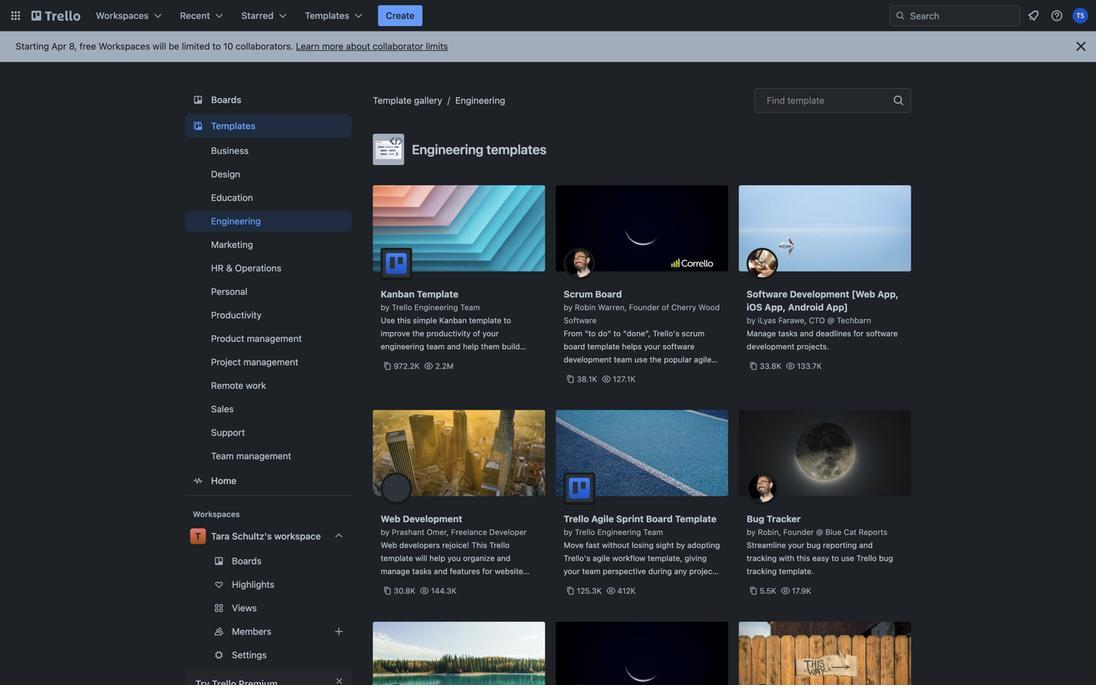 Task type: locate. For each thing, give the bounding box(es) containing it.
boards right board icon
[[211, 94, 241, 105]]

1 vertical spatial web
[[381, 541, 397, 550]]

and inside 'software development [web app, ios app, android app] by ilyas farawe, cto @ techbarn manage tasks and deadlines for software development projects.'
[[800, 329, 814, 338]]

0 vertical spatial template
[[373, 95, 412, 106]]

software
[[866, 329, 898, 338], [663, 342, 695, 351]]

board inside trello agile sprint board template by trello engineering team move fast without losing sight by adopting trello's agile workflow template, giving your team perspective during any project management situation.
[[646, 514, 673, 524]]

0 horizontal spatial this
[[397, 316, 411, 325]]

and left other
[[431, 580, 445, 589]]

trello's
[[653, 329, 680, 338], [564, 554, 591, 563]]

1 vertical spatial will
[[415, 554, 427, 563]]

0 vertical spatial tasks
[[779, 329, 798, 338]]

1 horizontal spatial of
[[662, 303, 669, 312]]

template inside field
[[788, 95, 825, 106]]

adopting
[[688, 541, 720, 550]]

for down techbarn
[[854, 329, 864, 338]]

will down developers
[[415, 554, 427, 563]]

founder up "done",
[[629, 303, 660, 312]]

1 vertical spatial use
[[842, 554, 855, 563]]

templates button
[[297, 5, 370, 26]]

of inside 'kanban template by trello engineering team use this simple kanban template to improve the productivity of your engineering team and help them build better products, faster.'
[[473, 329, 480, 338]]

business
[[211, 145, 249, 156]]

and
[[800, 329, 814, 338], [447, 342, 461, 351], [860, 541, 873, 550], [497, 554, 511, 563], [434, 567, 448, 576], [431, 580, 445, 589]]

team management
[[211, 451, 291, 461]]

your inside 'kanban template by trello engineering team use this simple kanban template to improve the productivity of your engineering team and help them build better products, faster.'
[[483, 329, 499, 338]]

workspaces up free
[[96, 10, 149, 21]]

work down project management
[[246, 380, 266, 391]]

1 vertical spatial workspaces
[[99, 41, 150, 52]]

trello down the developer
[[490, 541, 510, 550]]

help left you
[[430, 554, 446, 563]]

apr
[[52, 41, 67, 52]]

by inside 'kanban template by trello engineering team use this simple kanban template to improve the productivity of your engineering team and help them build better products, faster.'
[[381, 303, 390, 312]]

1 horizontal spatial software
[[747, 289, 788, 300]]

engineering link down education link
[[185, 211, 352, 232]]

0 horizontal spatial board
[[595, 289, 622, 300]]

5.5k
[[760, 586, 777, 596]]

primary element
[[0, 0, 1097, 31]]

engineering inside 'kanban template by trello engineering team use this simple kanban template to improve the productivity of your engineering team and help them build better products, faster.'
[[415, 303, 458, 312]]

1 horizontal spatial the
[[650, 355, 662, 364]]

development
[[790, 289, 850, 300], [403, 514, 462, 524]]

faster. inside 'kanban template by trello engineering team use this simple kanban template to improve the productivity of your engineering team and help them build better products, faster.'
[[443, 355, 466, 364]]

0 horizontal spatial projects.
[[469, 580, 501, 589]]

of left cherry on the top right
[[662, 303, 669, 312]]

board inside scrum board by robin warren, founder of cherry wood software from "to do" to "done", trello's scrum board template helps your software development team use the popular agile framework to finish work faster.
[[595, 289, 622, 300]]

team management link
[[185, 446, 352, 467]]

trello's down move
[[564, 554, 591, 563]]

template up adopting
[[675, 514, 717, 524]]

members link
[[185, 621, 352, 642]]

0 horizontal spatial software
[[663, 342, 695, 351]]

0 horizontal spatial app,
[[765, 302, 786, 313]]

templates
[[487, 142, 547, 157]]

1 horizontal spatial projects.
[[797, 342, 829, 351]]

app, right [web
[[878, 289, 899, 300]]

development down manage
[[747, 342, 795, 351]]

recent button
[[172, 5, 231, 26]]

template right 'find'
[[788, 95, 825, 106]]

1 horizontal spatial board
[[646, 514, 673, 524]]

0 horizontal spatial work
[[246, 380, 266, 391]]

2 vertical spatial development
[[381, 580, 429, 589]]

your up the them
[[483, 329, 499, 338]]

to down "reporting"
[[832, 554, 839, 563]]

development inside 'software development [web app, ios app, android app] by ilyas farawe, cto @ techbarn manage tasks and deadlines for software development projects.'
[[790, 289, 850, 300]]

@ up deadlines
[[828, 316, 835, 325]]

find template
[[767, 95, 825, 106]]

0 horizontal spatial for
[[482, 567, 493, 576]]

1 horizontal spatial app,
[[878, 289, 899, 300]]

by down ios
[[747, 316, 756, 325]]

management for product management
[[247, 333, 302, 344]]

1 vertical spatial for
[[482, 567, 493, 576]]

0 horizontal spatial will
[[153, 41, 166, 52]]

faster.
[[443, 355, 466, 364], [657, 368, 680, 377]]

trello inside web development by prashant omer, freelance developer web developers rejoice! this trello template will help you organize and manage tasks and features for website development and other projects.
[[490, 541, 510, 550]]

organize
[[463, 554, 495, 563]]

0 horizontal spatial development
[[403, 514, 462, 524]]

boards
[[211, 94, 241, 105], [232, 556, 262, 567]]

team up losing
[[644, 528, 663, 537]]

boards link
[[185, 88, 352, 112], [185, 551, 352, 572]]

0 vertical spatial the
[[413, 329, 424, 338]]

switch to… image
[[9, 9, 22, 22]]

1 horizontal spatial software
[[866, 329, 898, 338]]

bug up easy
[[807, 541, 821, 550]]

2 horizontal spatial development
[[747, 342, 795, 351]]

144.3k
[[431, 586, 457, 596]]

template inside web development by prashant omer, freelance developer web developers rejoice! this trello template will help you organize and manage tasks and features for website development and other projects.
[[381, 554, 413, 563]]

by down bug
[[747, 528, 756, 537]]

by left prashant
[[381, 528, 390, 537]]

trello left agile
[[564, 514, 589, 524]]

0 vertical spatial development
[[790, 289, 850, 300]]

use down "reporting"
[[842, 554, 855, 563]]

by inside web development by prashant omer, freelance developer web developers rejoice! this trello template will help you organize and manage tasks and features for website development and other projects.
[[381, 528, 390, 537]]

1 vertical spatial engineering link
[[185, 211, 352, 232]]

faster. down productivity
[[443, 355, 466, 364]]

boards up highlights
[[232, 556, 262, 567]]

workspaces up tara
[[193, 510, 240, 519]]

starred button
[[234, 5, 295, 26]]

tracking up 5.5k
[[747, 567, 777, 576]]

views
[[232, 603, 257, 614]]

software down techbarn
[[866, 329, 898, 338]]

1 vertical spatial projects.
[[469, 580, 501, 589]]

fast
[[586, 541, 600, 550]]

web up prashant
[[381, 514, 401, 524]]

0 vertical spatial this
[[397, 316, 411, 325]]

development up android
[[790, 289, 850, 300]]

projects. inside web development by prashant omer, freelance developer web developers rejoice! this trello template will help you organize and manage tasks and features for website development and other projects.
[[469, 580, 501, 589]]

open information menu image
[[1051, 9, 1064, 22]]

2 horizontal spatial template
[[675, 514, 717, 524]]

1 vertical spatial template
[[417, 289, 459, 300]]

"done",
[[623, 329, 651, 338]]

2 web from the top
[[381, 541, 397, 550]]

for down "organize"
[[482, 567, 493, 576]]

team up productivity
[[460, 303, 480, 312]]

2 vertical spatial team
[[582, 567, 601, 576]]

prashant omer, freelance developer image
[[381, 473, 412, 504]]

1 vertical spatial agile
[[593, 554, 610, 563]]

template up the them
[[469, 316, 502, 325]]

0 vertical spatial app,
[[878, 289, 899, 300]]

engineering up engineering templates
[[456, 95, 506, 106]]

projects. up '133.7k'
[[797, 342, 829, 351]]

of right productivity
[[473, 329, 480, 338]]

starting apr 8, free workspaces will be limited to 10 collaborators. learn more about collaborator limits
[[16, 41, 448, 52]]

development down the manage
[[381, 580, 429, 589]]

1 horizontal spatial development
[[790, 289, 850, 300]]

1 vertical spatial trello's
[[564, 554, 591, 563]]

sprint
[[616, 514, 644, 524]]

by inside 'software development [web app, ios app, android app] by ilyas farawe, cto @ techbarn manage tasks and deadlines for software development projects.'
[[747, 316, 756, 325]]

bug down 'reports'
[[879, 554, 894, 563]]

1 vertical spatial help
[[430, 554, 446, 563]]

the down "simple"
[[413, 329, 424, 338]]

trello inside "bug tracker by robin, founder @ blue cat reports streamline your bug reporting and tracking with this easy to use trello bug tracking template."
[[857, 554, 877, 563]]

products,
[[405, 355, 441, 364]]

template down the do"
[[588, 342, 620, 351]]

for inside 'software development [web app, ios app, android app] by ilyas farawe, cto @ techbarn manage tasks and deadlines for software development projects.'
[[854, 329, 864, 338]]

by inside "bug tracker by robin, founder @ blue cat reports streamline your bug reporting and tracking with this easy to use trello bug tracking template."
[[747, 528, 756, 537]]

helps
[[622, 342, 642, 351]]

board image
[[190, 92, 206, 108]]

workspaces down the workspaces 'dropdown button'
[[99, 41, 150, 52]]

trello up fast
[[575, 528, 595, 537]]

trello's left scrum
[[653, 329, 680, 338]]

0 horizontal spatial agile
[[593, 554, 610, 563]]

0 vertical spatial projects.
[[797, 342, 829, 351]]

faster. down popular
[[657, 368, 680, 377]]

to right the do"
[[614, 329, 621, 338]]

app, up ilyas
[[765, 302, 786, 313]]

1 horizontal spatial agile
[[694, 355, 712, 364]]

board up warren,
[[595, 289, 622, 300]]

0 horizontal spatial team
[[427, 342, 445, 351]]

1 horizontal spatial templates
[[305, 10, 349, 21]]

management down the "productivity" link
[[247, 333, 302, 344]]

this
[[397, 316, 411, 325], [797, 554, 810, 563]]

1 vertical spatial templates
[[211, 120, 256, 131]]

software up ios
[[747, 289, 788, 300]]

more
[[322, 41, 344, 52]]

0 horizontal spatial @
[[816, 528, 824, 537]]

support link
[[185, 422, 352, 443]]

2 horizontal spatial team
[[644, 528, 663, 537]]

972.2k
[[394, 362, 420, 371]]

product
[[211, 333, 244, 344]]

1 vertical spatial this
[[797, 554, 810, 563]]

software development [web app, ios app, android app] by ilyas farawe, cto @ techbarn manage tasks and deadlines for software development projects.
[[747, 289, 899, 351]]

back to home image
[[31, 5, 80, 26]]

"to
[[585, 329, 596, 338]]

0 vertical spatial kanban
[[381, 289, 415, 300]]

1 horizontal spatial will
[[415, 554, 427, 563]]

2 boards link from the top
[[185, 551, 352, 572]]

template inside scrum board by robin warren, founder of cherry wood software from "to do" to "done", trello's scrum board template helps your software development team use the popular agile framework to finish work faster.
[[588, 342, 620, 351]]

by down scrum
[[564, 303, 573, 312]]

tasks
[[779, 329, 798, 338], [412, 567, 432, 576]]

and down cto
[[800, 329, 814, 338]]

0 vertical spatial help
[[463, 342, 479, 351]]

your down move
[[564, 567, 580, 576]]

team inside trello agile sprint board template by trello engineering team move fast without losing sight by adopting trello's agile workflow template, giving your team perspective during any project management situation.
[[644, 528, 663, 537]]

reports
[[859, 528, 888, 537]]

templates up business
[[211, 120, 256, 131]]

tracking down streamline
[[747, 554, 777, 563]]

0 vertical spatial work
[[637, 368, 655, 377]]

0 vertical spatial development
[[747, 342, 795, 351]]

will inside web development by prashant omer, freelance developer web developers rejoice! this trello template will help you organize and manage tasks and features for website development and other projects.
[[415, 554, 427, 563]]

trello down 'reports'
[[857, 554, 877, 563]]

team up products,
[[427, 342, 445, 351]]

by up use
[[381, 303, 390, 312]]

tracking
[[747, 554, 777, 563], [747, 567, 777, 576]]

help
[[463, 342, 479, 351], [430, 554, 446, 563]]

kanban up use
[[381, 289, 415, 300]]

0 vertical spatial software
[[866, 329, 898, 338]]

trello engineering team image
[[381, 248, 412, 279]]

0 horizontal spatial team
[[211, 451, 234, 461]]

warren,
[[598, 303, 627, 312]]

@
[[828, 316, 835, 325], [816, 528, 824, 537]]

template up the manage
[[381, 554, 413, 563]]

search image
[[896, 10, 906, 21]]

@ left blue
[[816, 528, 824, 537]]

and down productivity
[[447, 342, 461, 351]]

1 horizontal spatial team
[[582, 567, 601, 576]]

the inside 'kanban template by trello engineering team use this simple kanban template to improve the productivity of your engineering team and help them build better products, faster.'
[[413, 329, 424, 338]]

0 vertical spatial tracking
[[747, 554, 777, 563]]

the left popular
[[650, 355, 662, 364]]

engineering link up engineering templates
[[456, 95, 506, 106]]

127.1k
[[613, 375, 636, 384]]

templates up more
[[305, 10, 349, 21]]

0 horizontal spatial trello's
[[564, 554, 591, 563]]

robin, founder @ blue cat reports image
[[747, 473, 778, 504]]

engineering up "simple"
[[415, 303, 458, 312]]

projects. down the features
[[469, 580, 501, 589]]

starred
[[242, 10, 274, 21]]

management down perspective
[[564, 580, 612, 589]]

omer,
[[427, 528, 449, 537]]

team up 125.3k
[[582, 567, 601, 576]]

tara
[[211, 531, 230, 542]]

2 tracking from the top
[[747, 567, 777, 576]]

0 horizontal spatial bug
[[807, 541, 821, 550]]

1 vertical spatial development
[[403, 514, 462, 524]]

learn
[[296, 41, 320, 52]]

2 horizontal spatial team
[[614, 355, 632, 364]]

0 vertical spatial templates
[[305, 10, 349, 21]]

0 horizontal spatial founder
[[629, 303, 660, 312]]

development inside web development by prashant omer, freelance developer web developers rejoice! this trello template will help you organize and manage tasks and features for website development and other projects.
[[403, 514, 462, 524]]

2 vertical spatial team
[[644, 528, 663, 537]]

0 vertical spatial for
[[854, 329, 864, 338]]

0 horizontal spatial of
[[473, 329, 480, 338]]

1 horizontal spatial founder
[[784, 528, 814, 537]]

team up "finish"
[[614, 355, 632, 364]]

software up popular
[[663, 342, 695, 351]]

team inside scrum board by robin warren, founder of cherry wood software from "to do" to "done", trello's scrum board template helps your software development team use the popular agile framework to finish work faster.
[[614, 355, 632, 364]]

remote work
[[211, 380, 266, 391]]

use
[[635, 355, 648, 364], [842, 554, 855, 563]]

0 horizontal spatial templates
[[211, 120, 256, 131]]

1 vertical spatial board
[[646, 514, 673, 524]]

web down prashant
[[381, 541, 397, 550]]

0 horizontal spatial engineering link
[[185, 211, 352, 232]]

0 vertical spatial bug
[[807, 541, 821, 550]]

your down "done",
[[644, 342, 661, 351]]

0 horizontal spatial tasks
[[412, 567, 432, 576]]

1 horizontal spatial help
[[463, 342, 479, 351]]

2 vertical spatial workspaces
[[193, 510, 240, 519]]

prashant
[[392, 528, 425, 537]]

1 horizontal spatial development
[[564, 355, 612, 364]]

1 vertical spatial kanban
[[439, 316, 467, 325]]

template left the gallery
[[373, 95, 412, 106]]

0 horizontal spatial the
[[413, 329, 424, 338]]

website
[[495, 567, 523, 576]]

agile inside trello agile sprint board template by trello engineering team move fast without losing sight by adopting trello's agile workflow template, giving your team perspective during any project management situation.
[[593, 554, 610, 563]]

your inside "bug tracker by robin, founder @ blue cat reports streamline your bug reporting and tracking with this easy to use trello bug tracking template."
[[789, 541, 805, 550]]

be
[[169, 41, 179, 52]]

your up with
[[789, 541, 805, 550]]

to left "finish"
[[605, 368, 613, 377]]

ilyas
[[758, 316, 777, 325]]

boards link up highlights link
[[185, 551, 352, 572]]

use inside scrum board by robin warren, founder of cherry wood software from "to do" to "done", trello's scrum board template helps your software development team use the popular agile framework to finish work faster.
[[635, 355, 648, 364]]

2 vertical spatial template
[[675, 514, 717, 524]]

kanban
[[381, 289, 415, 300], [439, 316, 467, 325]]

0 horizontal spatial software
[[564, 316, 597, 325]]

bug
[[807, 541, 821, 550], [879, 554, 894, 563]]

tasks up 30.8k
[[412, 567, 432, 576]]

software
[[747, 289, 788, 300], [564, 316, 597, 325]]

template gallery link
[[373, 95, 442, 106]]

1 vertical spatial boards link
[[185, 551, 352, 572]]

product management link
[[185, 328, 352, 349]]

template
[[788, 95, 825, 106], [469, 316, 502, 325], [588, 342, 620, 351], [381, 554, 413, 563]]

agile
[[694, 355, 712, 364], [593, 554, 610, 563]]

the
[[413, 329, 424, 338], [650, 355, 662, 364]]

template up "simple"
[[417, 289, 459, 300]]

work inside scrum board by robin warren, founder of cherry wood software from "to do" to "done", trello's scrum board template helps your software development team use the popular agile framework to finish work faster.
[[637, 368, 655, 377]]

0 horizontal spatial kanban
[[381, 289, 415, 300]]

1 vertical spatial boards
[[232, 556, 262, 567]]

help left the them
[[463, 342, 479, 351]]

work right "finish"
[[637, 368, 655, 377]]

development up framework
[[564, 355, 612, 364]]

0 vertical spatial boards link
[[185, 88, 352, 112]]

founder inside scrum board by robin warren, founder of cherry wood software from "to do" to "done", trello's scrum board template helps your software development team use the popular agile framework to finish work faster.
[[629, 303, 660, 312]]

collaborators.
[[236, 41, 294, 52]]

the inside scrum board by robin warren, founder of cherry wood software from "to do" to "done", trello's scrum board template helps your software development team use the popular agile framework to finish work faster.
[[650, 355, 662, 364]]

0 horizontal spatial use
[[635, 355, 648, 364]]

0 vertical spatial faster.
[[443, 355, 466, 364]]

0 vertical spatial use
[[635, 355, 648, 364]]

template gallery
[[373, 95, 442, 106]]

1 horizontal spatial template
[[417, 289, 459, 300]]

trello up use
[[392, 303, 412, 312]]

0 vertical spatial founder
[[629, 303, 660, 312]]

this up template.
[[797, 554, 810, 563]]

1 vertical spatial faster.
[[657, 368, 680, 377]]

0 vertical spatial software
[[747, 289, 788, 300]]

this up 'improve'
[[397, 316, 411, 325]]

them
[[481, 342, 500, 351]]

your inside trello agile sprint board template by trello engineering team move fast without losing sight by adopting trello's agile workflow template, giving your team perspective during any project management situation.
[[564, 567, 580, 576]]

productivity
[[427, 329, 471, 338]]

2.2m
[[435, 362, 454, 371]]

tara schultz (taraschultz7) image
[[1073, 8, 1089, 23]]

work
[[637, 368, 655, 377], [246, 380, 266, 391]]

and down 'reports'
[[860, 541, 873, 550]]

members
[[232, 626, 272, 637]]

8,
[[69, 41, 77, 52]]

wood
[[699, 303, 720, 312]]

0 vertical spatial web
[[381, 514, 401, 524]]

with
[[779, 554, 795, 563]]

1 horizontal spatial trello's
[[653, 329, 680, 338]]

development up omer,
[[403, 514, 462, 524]]

0 vertical spatial board
[[595, 289, 622, 300]]

project management
[[211, 357, 298, 367]]

boards link up templates link
[[185, 88, 352, 112]]

1 vertical spatial app,
[[765, 302, 786, 313]]

your inside scrum board by robin warren, founder of cherry wood software from "to do" to "done", trello's scrum board template helps your software development team use the popular agile framework to finish work faster.
[[644, 342, 661, 351]]

1 horizontal spatial faster.
[[657, 368, 680, 377]]

your
[[483, 329, 499, 338], [644, 342, 661, 351], [789, 541, 805, 550], [564, 567, 580, 576]]

management down product management link
[[243, 357, 298, 367]]

from
[[564, 329, 583, 338]]

to up build
[[504, 316, 511, 325]]

freelance
[[451, 528, 487, 537]]

management down support link
[[236, 451, 291, 461]]

projects. inside 'software development [web app, ios app, android app] by ilyas farawe, cto @ techbarn manage tasks and deadlines for software development projects.'
[[797, 342, 829, 351]]

hr
[[211, 263, 224, 273]]

1 boards link from the top
[[185, 88, 352, 112]]

1 horizontal spatial this
[[797, 554, 810, 563]]

to left 10
[[213, 41, 221, 52]]

0 horizontal spatial faster.
[[443, 355, 466, 364]]

0 vertical spatial of
[[662, 303, 669, 312]]



Task type: describe. For each thing, give the bounding box(es) containing it.
1 vertical spatial team
[[211, 451, 234, 461]]

trello inside 'kanban template by trello engineering team use this simple kanban template to improve the productivity of your engineering team and help them build better products, faster.'
[[392, 303, 412, 312]]

cat
[[844, 528, 857, 537]]

features
[[450, 567, 480, 576]]

1 tracking from the top
[[747, 554, 777, 563]]

to inside 'kanban template by trello engineering team use this simple kanban template to improve the productivity of your engineering team and help them build better products, faster.'
[[504, 316, 511, 325]]

free
[[79, 41, 96, 52]]

do"
[[598, 329, 611, 338]]

move
[[564, 541, 584, 550]]

engineering inside trello agile sprint board template by trello engineering team move fast without losing sight by adopting trello's agile workflow template, giving your team perspective during any project management situation.
[[598, 528, 641, 537]]

ios
[[747, 302, 763, 313]]

personal
[[211, 286, 248, 297]]

and inside 'kanban template by trello engineering team use this simple kanban template to improve the productivity of your engineering team and help them build better products, faster.'
[[447, 342, 461, 351]]

templates inside popup button
[[305, 10, 349, 21]]

learn more about collaborator limits link
[[296, 41, 448, 52]]

robin warren, founder of cherry wood software image
[[564, 248, 595, 279]]

development for app,
[[790, 289, 850, 300]]

tasks inside 'software development [web app, ios app, android app] by ilyas farawe, cto @ techbarn manage tasks and deadlines for software development projects.'
[[779, 329, 798, 338]]

agile inside scrum board by robin warren, founder of cherry wood software from "to do" to "done", trello's scrum board template helps your software development team use the popular agile framework to finish work faster.
[[694, 355, 712, 364]]

template board image
[[190, 118, 206, 134]]

team inside 'kanban template by trello engineering team use this simple kanban template to improve the productivity of your engineering team and help them build better products, faster.'
[[427, 342, 445, 351]]

engineering up marketing
[[211, 216, 261, 226]]

starting
[[16, 41, 49, 52]]

create
[[386, 10, 415, 21]]

hr & operations link
[[185, 258, 352, 279]]

125.3k
[[577, 586, 602, 596]]

management inside trello agile sprint board template by trello engineering team move fast without losing sight by adopting trello's agile workflow template, giving your team perspective during any project management situation.
[[564, 580, 612, 589]]

Find template field
[[755, 88, 912, 113]]

hr & operations
[[211, 263, 282, 273]]

software inside 'software development [web app, ios app, android app] by ilyas farawe, cto @ techbarn manage tasks and deadlines for software development projects.'
[[866, 329, 898, 338]]

sales
[[211, 404, 234, 414]]

trello's inside scrum board by robin warren, founder of cherry wood software from "to do" to "done", trello's scrum board template helps your software development team use the popular agile framework to finish work faster.
[[653, 329, 680, 338]]

use
[[381, 316, 395, 325]]

work inside remote work link
[[246, 380, 266, 391]]

1 horizontal spatial bug
[[879, 554, 894, 563]]

product management
[[211, 333, 302, 344]]

trello's inside trello agile sprint board template by trello engineering team move fast without losing sight by adopting trello's agile workflow template, giving your team perspective during any project management situation.
[[564, 554, 591, 563]]

without
[[602, 541, 630, 550]]

template,
[[648, 554, 683, 563]]

trello engineering team image
[[564, 473, 595, 504]]

t
[[195, 531, 201, 542]]

30.8k
[[394, 586, 416, 596]]

template inside trello agile sprint board template by trello engineering team move fast without losing sight by adopting trello's agile workflow template, giving your team perspective during any project management situation.
[[675, 514, 717, 524]]

robin
[[575, 303, 596, 312]]

software inside 'software development [web app, ios app, android app] by ilyas farawe, cto @ techbarn manage tasks and deadlines for software development projects.'
[[747, 289, 788, 300]]

help inside 'kanban template by trello engineering team use this simple kanban template to improve the productivity of your engineering team and help them build better products, faster.'
[[463, 342, 479, 351]]

and inside "bug tracker by robin, founder @ blue cat reports streamline your bug reporting and tracking with this easy to use trello bug tracking template."
[[860, 541, 873, 550]]

robin,
[[758, 528, 781, 537]]

1 horizontal spatial engineering link
[[456, 95, 506, 106]]

use inside "bug tracker by robin, founder @ blue cat reports streamline your bug reporting and tracking with this easy to use trello bug tracking template."
[[842, 554, 855, 563]]

boards link for home
[[185, 88, 352, 112]]

during
[[649, 567, 672, 576]]

finish
[[615, 368, 635, 377]]

boards link for views
[[185, 551, 352, 572]]

project management link
[[185, 352, 352, 373]]

home
[[211, 476, 237, 486]]

management for project management
[[243, 357, 298, 367]]

engineering
[[381, 342, 424, 351]]

manage
[[381, 567, 410, 576]]

workspaces inside 'dropdown button'
[[96, 10, 149, 21]]

Search field
[[906, 6, 1020, 25]]

scrum
[[564, 289, 593, 300]]

limits
[[426, 41, 448, 52]]

@ inside "bug tracker by robin, founder @ blue cat reports streamline your bug reporting and tracking with this easy to use trello bug tracking template."
[[816, 528, 824, 537]]

support
[[211, 427, 245, 438]]

add image
[[331, 624, 347, 640]]

remote work link
[[185, 375, 352, 396]]

about
[[346, 41, 370, 52]]

giving
[[685, 554, 707, 563]]

boards for home
[[211, 94, 241, 105]]

home image
[[190, 473, 206, 489]]

framework
[[564, 368, 603, 377]]

management for team management
[[236, 451, 291, 461]]

ilyas farawe, cto @ techbarn image
[[747, 248, 778, 279]]

better
[[381, 355, 403, 364]]

development inside scrum board by robin warren, founder of cherry wood software from "to do" to "done", trello's scrum board template helps your software development team use the popular agile framework to finish work faster.
[[564, 355, 612, 364]]

highlights link
[[185, 574, 352, 595]]

engineering down the gallery
[[412, 142, 484, 157]]

&
[[226, 263, 233, 273]]

help inside web development by prashant omer, freelance developer web developers rejoice! this trello template will help you organize and manage tasks and features for website development and other projects.
[[430, 554, 446, 563]]

cherry
[[672, 303, 697, 312]]

development inside web development by prashant omer, freelance developer web developers rejoice! this trello template will help you organize and manage tasks and features for website development and other projects.
[[381, 580, 429, 589]]

team inside trello agile sprint board template by trello engineering team move fast without losing sight by adopting trello's agile workflow template, giving your team perspective during any project management situation.
[[582, 567, 601, 576]]

template inside 'kanban template by trello engineering team use this simple kanban template to improve the productivity of your engineering team and help them build better products, faster.'
[[469, 316, 502, 325]]

template.
[[779, 567, 814, 576]]

marketing
[[211, 239, 253, 250]]

development inside 'software development [web app, ios app, android app] by ilyas farawe, cto @ techbarn manage tasks and deadlines for software development projects.'
[[747, 342, 795, 351]]

to inside "bug tracker by robin, founder @ blue cat reports streamline your bug reporting and tracking with this easy to use trello bug tracking template."
[[832, 554, 839, 563]]

and up website on the left of the page
[[497, 554, 511, 563]]

software inside scrum board by robin warren, founder of cherry wood software from "to do" to "done", trello's scrum board template helps your software development team use the popular agile framework to finish work faster.
[[564, 316, 597, 325]]

agile
[[592, 514, 614, 524]]

remote
[[211, 380, 243, 391]]

reporting
[[823, 541, 857, 550]]

0 notifications image
[[1026, 8, 1042, 23]]

development for freelance
[[403, 514, 462, 524]]

template inside 'kanban template by trello engineering team use this simple kanban template to improve the productivity of your engineering team and help them build better products, faster.'
[[417, 289, 459, 300]]

create button
[[378, 5, 423, 26]]

boards for views
[[232, 556, 262, 567]]

streamline
[[747, 541, 786, 550]]

by inside scrum board by robin warren, founder of cherry wood software from "to do" to "done", trello's scrum board template helps your software development team use the popular agile framework to finish work faster.
[[564, 303, 573, 312]]

1 web from the top
[[381, 514, 401, 524]]

developers
[[400, 541, 440, 550]]

tasks inside web development by prashant omer, freelance developer web developers rejoice! this trello template will help you organize and manage tasks and features for website development and other projects.
[[412, 567, 432, 576]]

412k
[[618, 586, 636, 596]]

scrum board by robin warren, founder of cherry wood software from "to do" to "done", trello's scrum board template helps your software development team use the popular agile framework to finish work faster.
[[564, 289, 720, 377]]

1 horizontal spatial kanban
[[439, 316, 467, 325]]

team inside 'kanban template by trello engineering team use this simple kanban template to improve the productivity of your engineering team and help them build better products, faster.'
[[460, 303, 480, 312]]

popular
[[664, 355, 692, 364]]

faster. inside scrum board by robin warren, founder of cherry wood software from "to do" to "done", trello's scrum board template helps your software development team use the popular agile framework to finish work faster.
[[657, 368, 680, 377]]

kanban template by trello engineering team use this simple kanban template to improve the productivity of your engineering team and help them build better products, faster.
[[381, 289, 520, 364]]

education link
[[185, 187, 352, 208]]

workspaces button
[[88, 5, 170, 26]]

@ inside 'software development [web app, ios app, android app] by ilyas farawe, cto @ techbarn manage tasks and deadlines for software development projects.'
[[828, 316, 835, 325]]

of inside scrum board by robin warren, founder of cherry wood software from "to do" to "done", trello's scrum board template helps your software development team use the popular agile framework to finish work faster.
[[662, 303, 669, 312]]

marketing link
[[185, 234, 352, 255]]

improve
[[381, 329, 410, 338]]

for inside web development by prashant omer, freelance developer web developers rejoice! this trello template will help you organize and manage tasks and features for website development and other projects.
[[482, 567, 493, 576]]

home link
[[185, 469, 352, 493]]

engineering templates
[[412, 142, 547, 157]]

you
[[448, 554, 461, 563]]

scrum
[[682, 329, 705, 338]]

templates link
[[185, 114, 352, 138]]

by up move
[[564, 528, 573, 537]]

collaborator
[[373, 41, 424, 52]]

bug
[[747, 514, 765, 524]]

tara schultz's workspace
[[211, 531, 321, 542]]

0 vertical spatial will
[[153, 41, 166, 52]]

personal link
[[185, 281, 352, 302]]

this inside "bug tracker by robin, founder @ blue cat reports streamline your bug reporting and tracking with this easy to use trello bug tracking template."
[[797, 554, 810, 563]]

blue
[[826, 528, 842, 537]]

software inside scrum board by robin warren, founder of cherry wood software from "to do" to "done", trello's scrum board template helps your software development team use the popular agile framework to finish work faster.
[[663, 342, 695, 351]]

by right sight
[[677, 541, 685, 550]]

engineering icon image
[[373, 134, 404, 165]]

board
[[564, 342, 585, 351]]

tracker
[[767, 514, 801, 524]]

build
[[502, 342, 520, 351]]

limited
[[182, 41, 210, 52]]

productivity
[[211, 310, 262, 320]]

founder inside "bug tracker by robin, founder @ blue cat reports streamline your bug reporting and tracking with this easy to use trello bug tracking template."
[[784, 528, 814, 537]]

settings link
[[185, 645, 352, 666]]

this inside 'kanban template by trello engineering team use this simple kanban template to improve the productivity of your engineering team and help them build better products, faster.'
[[397, 316, 411, 325]]

17.9k
[[792, 586, 812, 596]]

and down you
[[434, 567, 448, 576]]

any
[[674, 567, 687, 576]]

trello agile sprint board template by trello engineering team move fast without losing sight by adopting trello's agile workflow template, giving your team perspective during any project management situation.
[[564, 514, 720, 589]]

business link
[[185, 140, 352, 161]]

education
[[211, 192, 253, 203]]

cto
[[809, 316, 825, 325]]



Task type: vqa. For each thing, say whether or not it's contained in the screenshot.


